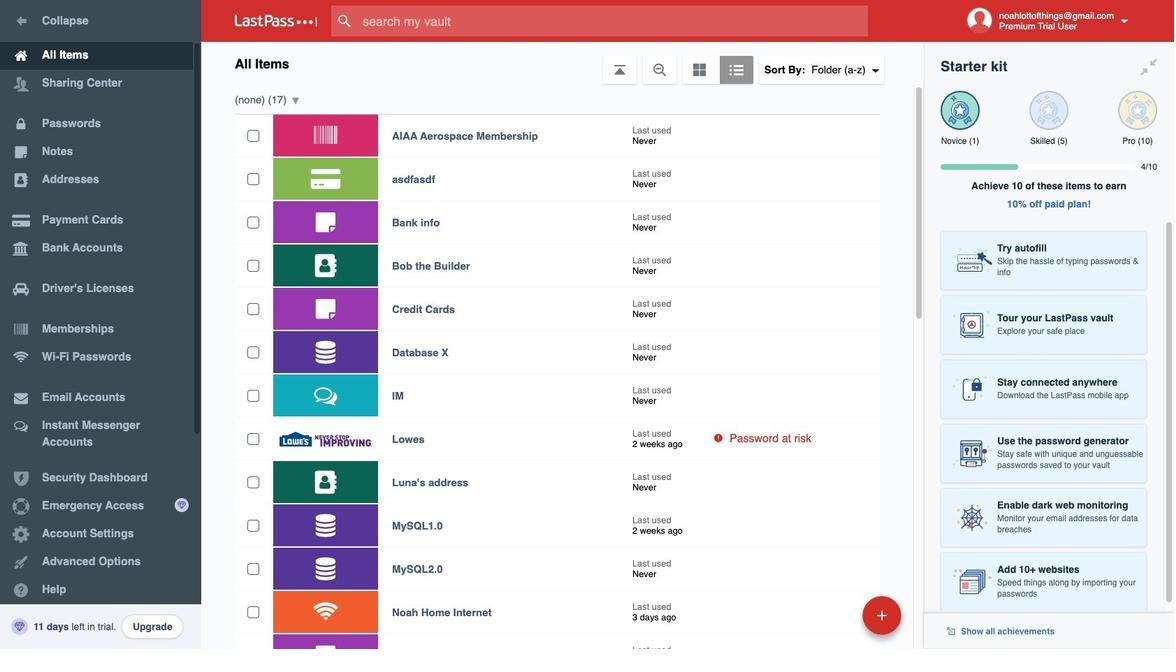 Task type: describe. For each thing, give the bounding box(es) containing it.
search my vault text field
[[331, 6, 890, 36]]

lastpass image
[[235, 15, 317, 27]]

new item element
[[767, 596, 907, 636]]



Task type: vqa. For each thing, say whether or not it's contained in the screenshot.
the New item navigation
yes



Task type: locate. For each thing, give the bounding box(es) containing it.
vault options navigation
[[201, 42, 924, 84]]

Search search field
[[331, 6, 890, 36]]

main navigation navigation
[[0, 0, 201, 650]]

new item navigation
[[767, 592, 910, 650]]



